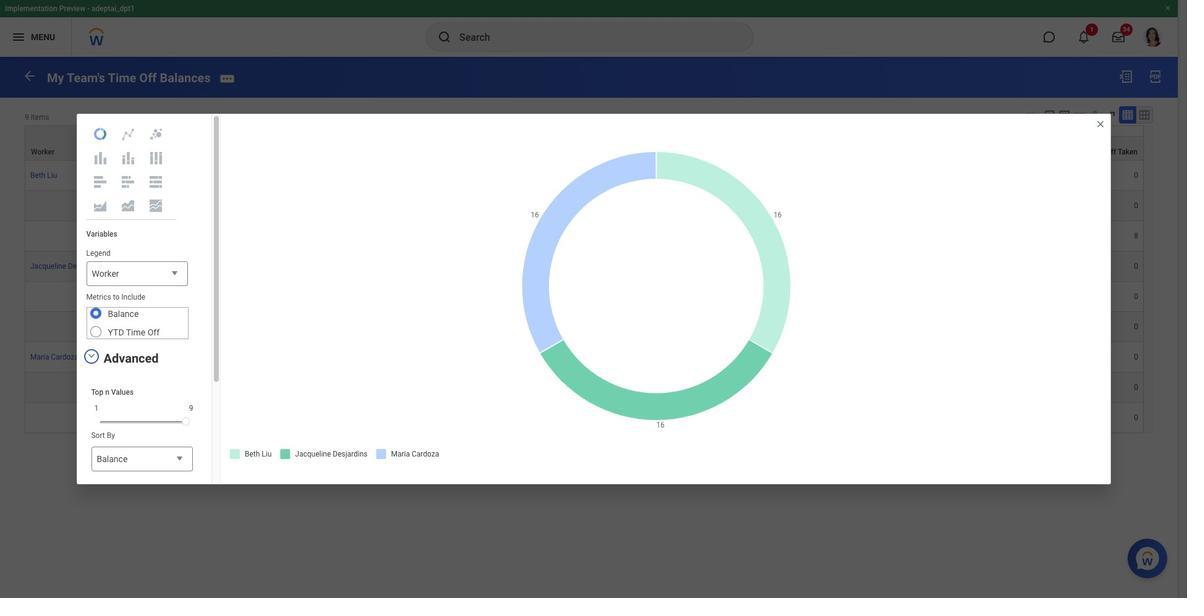 Task type: vqa. For each thing, say whether or not it's contained in the screenshot.
'YTD' to the right
yes



Task type: locate. For each thing, give the bounding box(es) containing it.
profile logan mcneil element
[[1136, 24, 1171, 51]]

ytd time off taken inside metrics to include group
[[108, 328, 185, 338]]

maria cardoza link
[[30, 353, 78, 362]]

ytd inside popup button
[[1072, 148, 1086, 156]]

1 horizontal spatial 9
[[189, 405, 193, 413]]

1 0 from the top
[[1135, 171, 1139, 180]]

9 items
[[25, 113, 49, 122]]

3 hours from the top
[[612, 414, 632, 422]]

time right team's
[[108, 70, 136, 85]]

row containing jacqueline desjardins
[[25, 252, 1144, 282]]

off left 'balances'
[[139, 70, 157, 85]]

1 vertical spatial hours link
[[612, 383, 632, 392]]

advanced group
[[82, 349, 202, 599]]

0 vertical spatial balance
[[108, 309, 139, 319]]

2 row from the top
[[25, 161, 1144, 191]]

0 vertical spatial ytd time off taken
[[1072, 148, 1138, 156]]

legend group
[[86, 249, 188, 287]]

legend
[[86, 249, 111, 258]]

ytd time off taken button
[[923, 137, 1144, 160]]

0 vertical spatial hours
[[612, 171, 632, 180]]

7 0 from the top
[[1135, 383, 1139, 392]]

time
[[108, 70, 136, 85], [637, 148, 653, 156], [1088, 148, 1104, 156], [126, 328, 145, 338]]

1 horizontal spatial ytd
[[1072, 148, 1086, 156]]

0 vertical spatial taken
[[1118, 148, 1138, 156]]

sort by
[[91, 432, 115, 441]]

100% bar image
[[148, 175, 163, 190]]

3 0 row from the top
[[25, 312, 1144, 343]]

6 0 from the top
[[1135, 353, 1139, 362]]

2 0 from the top
[[1135, 202, 1139, 210]]

off up the advanced button
[[148, 328, 160, 338]]

row containing unit of time
[[25, 136, 1144, 161]]

maria
[[30, 353, 49, 362]]

hours link
[[612, 171, 632, 180], [612, 383, 632, 392], [612, 414, 632, 422]]

ytd up the advanced button
[[108, 328, 124, 338]]

0 horizontal spatial 9
[[25, 113, 29, 122]]

off
[[139, 70, 157, 85], [1106, 148, 1117, 156], [148, 328, 160, 338]]

clustered bar image
[[93, 175, 108, 190]]

2 hours from the top
[[612, 383, 632, 392]]

hours for first row from the bottom
[[612, 414, 632, 422]]

ytd
[[1072, 148, 1086, 156], [108, 328, 124, 338]]

ytd down select to filter grid data image
[[1072, 148, 1086, 156]]

9 inside top n values "group"
[[189, 405, 193, 413]]

4 row from the top
[[25, 343, 1144, 373]]

off inside ytd time off taken popup button
[[1106, 148, 1117, 156]]

6 row from the top
[[25, 403, 1144, 433]]

off down 'fullscreen' icon
[[1106, 148, 1117, 156]]

worker
[[31, 148, 55, 156], [92, 269, 119, 279]]

0 for first row from the bottom
[[1135, 414, 1139, 422]]

1 horizontal spatial worker
[[92, 269, 119, 279]]

my team's time off balances main content
[[0, 57, 1178, 445]]

my team's time off balances
[[47, 70, 211, 85]]

1 horizontal spatial taken
[[1118, 148, 1138, 156]]

3 hours link from the top
[[612, 414, 632, 422]]

-
[[87, 4, 90, 13]]

1 vertical spatial worker
[[92, 269, 119, 279]]

my team's time off balances link
[[47, 70, 211, 85]]

0 horizontal spatial ytd
[[108, 328, 124, 338]]

worker for worker dropdown button
[[92, 269, 119, 279]]

9 inside my team's time off balances main content
[[25, 113, 29, 122]]

3 0 from the top
[[1135, 262, 1139, 271]]

hours
[[612, 171, 632, 180], [612, 383, 632, 392], [612, 414, 632, 422]]

2 vertical spatial off
[[148, 328, 160, 338]]

time up advanced
[[126, 328, 145, 338]]

0 row
[[25, 191, 1144, 221], [25, 282, 1144, 312], [25, 312, 1144, 343]]

1 vertical spatial 9
[[189, 405, 193, 413]]

search image
[[437, 30, 452, 45]]

metrics to include group
[[86, 293, 188, 340]]

1 vertical spatial off
[[1106, 148, 1117, 156]]

row containing beth liu
[[25, 161, 1144, 191]]

1 vertical spatial ytd time off taken
[[108, 328, 185, 338]]

balance down to
[[108, 309, 139, 319]]

toolbar
[[1023, 106, 1154, 125]]

stacked area image
[[121, 199, 135, 214]]

0 for 2nd 0 row from the bottom
[[1135, 292, 1139, 301]]

worker inside dropdown button
[[92, 269, 119, 279]]

metrics
[[86, 293, 111, 302]]

0 vertical spatial worker
[[31, 148, 55, 156]]

1 horizontal spatial ytd time off taken
[[1072, 148, 1138, 156]]

0 vertical spatial off
[[139, 70, 157, 85]]

advanced
[[104, 351, 159, 366]]

1 hours link from the top
[[612, 171, 632, 180]]

0 horizontal spatial ytd time off taken
[[108, 328, 185, 338]]

0 for 5th row from the top
[[1135, 383, 1139, 392]]

0 vertical spatial hours link
[[612, 171, 632, 180]]

2 vertical spatial hours link
[[612, 414, 632, 422]]

export to worksheets image
[[1058, 109, 1073, 124]]

0 vertical spatial ytd
[[1072, 148, 1086, 156]]

0 horizontal spatial worker
[[31, 148, 55, 156]]

0 vertical spatial 9
[[25, 113, 29, 122]]

chevron down image
[[84, 352, 99, 361]]

export to excel image
[[1042, 109, 1056, 123]]

1 vertical spatial balance
[[97, 455, 128, 465]]

ytd time off taken
[[1072, 148, 1138, 156], [108, 328, 185, 338]]

4 0 from the top
[[1135, 292, 1139, 301]]

0
[[1135, 171, 1139, 180], [1135, 202, 1139, 210], [1135, 262, 1139, 271], [1135, 292, 1139, 301], [1135, 323, 1139, 331], [1135, 353, 1139, 362], [1135, 383, 1139, 392], [1135, 414, 1139, 422]]

0 horizontal spatial taken
[[162, 328, 185, 338]]

hours link for 5th row from the top
[[612, 383, 632, 392]]

1 vertical spatial hours
[[612, 383, 632, 392]]

row
[[25, 136, 1144, 161], [25, 161, 1144, 191], [25, 252, 1144, 282], [25, 343, 1144, 373], [25, 373, 1144, 403], [25, 403, 1144, 433]]

ytd time off taken up advanced
[[108, 328, 185, 338]]

8 0 from the top
[[1135, 414, 1139, 422]]

jacqueline desjardins
[[30, 262, 103, 271]]

1 hours from the top
[[612, 171, 632, 180]]

9 for 9 items
[[25, 113, 29, 122]]

unit
[[613, 148, 626, 156]]

my team's time off balances - expand/collapse chart image
[[1089, 109, 1102, 123]]

balance inside dropdown button
[[97, 455, 128, 465]]

cardoza
[[51, 353, 78, 362]]

export to excel image
[[1119, 69, 1134, 84]]

unit of time button
[[607, 137, 765, 160]]

previous page image
[[22, 69, 37, 83]]

close chart settings image
[[1096, 119, 1106, 129]]

ytd time off taken down close chart settings image
[[1072, 148, 1138, 156]]

jacqueline
[[30, 262, 66, 271]]

5 0 from the top
[[1135, 323, 1139, 331]]

balance down by
[[97, 455, 128, 465]]

preview
[[59, 4, 85, 13]]

worker down legend
[[92, 269, 119, 279]]

2 vertical spatial hours
[[612, 414, 632, 422]]

balances
[[160, 70, 211, 85]]

worker button
[[25, 126, 262, 160]]

taken
[[1118, 148, 1138, 156], [162, 328, 185, 338]]

worker up the beth liu link
[[31, 148, 55, 156]]

100% column image
[[148, 151, 163, 166]]

3 row from the top
[[25, 252, 1144, 282]]

variables
[[86, 230, 117, 239]]

balance
[[108, 309, 139, 319], [97, 455, 128, 465]]

n
[[105, 389, 109, 397]]

9
[[25, 113, 29, 122], [189, 405, 193, 413]]

2 hours link from the top
[[612, 383, 632, 392]]

desjardins
[[68, 262, 103, 271]]

sort by group
[[91, 431, 193, 473]]

team's
[[67, 70, 105, 85]]

cell
[[262, 161, 607, 191], [765, 161, 923, 191], [25, 191, 262, 221], [262, 191, 607, 221], [607, 191, 765, 221], [25, 221, 262, 252], [262, 221, 607, 252], [607, 221, 765, 252], [262, 252, 607, 282], [607, 252, 765, 282], [25, 282, 262, 312], [262, 282, 607, 312], [607, 282, 765, 312], [25, 312, 262, 343], [262, 312, 607, 343], [607, 312, 765, 343], [262, 343, 607, 373], [607, 343, 765, 373], [25, 373, 262, 403], [262, 373, 607, 403], [765, 373, 923, 403], [25, 403, 262, 433], [262, 403, 607, 433], [765, 403, 923, 433]]

worker for worker popup button
[[31, 148, 55, 156]]

0 for row containing maria cardoza
[[1135, 353, 1139, 362]]

9 for 9
[[189, 405, 193, 413]]

1 vertical spatial ytd
[[108, 328, 124, 338]]

jacqueline desjardins link
[[30, 262, 103, 271]]

1 vertical spatial taken
[[162, 328, 185, 338]]

worker inside popup button
[[31, 148, 55, 156]]

1 row from the top
[[25, 136, 1144, 161]]



Task type: describe. For each thing, give the bounding box(es) containing it.
variables group
[[77, 220, 197, 349]]

view printable version (pdf) image
[[1149, 69, 1163, 84]]

top
[[91, 389, 103, 397]]

metrics to include
[[86, 293, 145, 302]]

implementation
[[5, 4, 57, 13]]

items
[[31, 113, 49, 122]]

advanced dialog
[[76, 114, 1111, 599]]

1 0 row from the top
[[25, 191, 1144, 221]]

ytd time off taken inside ytd time off taken popup button
[[1072, 148, 1138, 156]]

overlaid area image
[[93, 199, 108, 214]]

beth
[[30, 171, 45, 180]]

beth liu
[[30, 171, 57, 180]]

maria cardoza
[[30, 353, 78, 362]]

implementation preview -   adeptai_dpt1 banner
[[0, 0, 1178, 57]]

to
[[113, 293, 120, 302]]

tag image
[[1025, 109, 1039, 123]]

8
[[1135, 232, 1139, 240]]

line image
[[121, 127, 135, 142]]

clustered column image
[[93, 151, 108, 166]]

0 for row containing beth liu
[[1135, 171, 1139, 180]]

hours for row containing beth liu
[[612, 171, 632, 180]]

expand table image
[[1139, 109, 1151, 121]]

inbox large image
[[1113, 31, 1125, 43]]

select to filter grid data image
[[1073, 110, 1087, 123]]

toolbar inside my team's time off balances main content
[[1023, 106, 1154, 125]]

sort
[[91, 432, 105, 441]]

hours link for first row from the bottom
[[612, 414, 632, 422]]

taken inside ytd time off taken popup button
[[1118, 148, 1138, 156]]

implementation preview -   adeptai_dpt1
[[5, 4, 135, 13]]

of
[[628, 148, 635, 156]]

0 for third 0 row from the bottom
[[1135, 202, 1139, 210]]

taken inside metrics to include group
[[162, 328, 185, 338]]

8 row
[[25, 221, 1144, 252]]

by
[[107, 432, 115, 441]]

table image
[[1122, 109, 1134, 121]]

2 0 row from the top
[[25, 282, 1144, 312]]

0 for first 0 row from the bottom of the my team's time off balances main content
[[1135, 323, 1139, 331]]

include
[[121, 293, 145, 302]]

worker row
[[25, 125, 1144, 161]]

5 row from the top
[[25, 373, 1144, 403]]

0 for row containing jacqueline desjardins
[[1135, 262, 1139, 271]]

notifications large image
[[1078, 31, 1090, 43]]

time down close chart settings image
[[1088, 148, 1104, 156]]

unit of time
[[613, 148, 653, 156]]

balance inside metrics to include group
[[108, 309, 139, 319]]

beth liu link
[[30, 171, 57, 180]]

stacked bar image
[[121, 175, 135, 190]]

liu
[[47, 171, 57, 180]]

off inside metrics to include group
[[148, 328, 160, 338]]

hours link for row containing beth liu
[[612, 171, 632, 180]]

top n values
[[91, 389, 134, 397]]

1
[[94, 405, 99, 413]]

advanced button
[[104, 351, 159, 366]]

adeptai_dpt1
[[92, 4, 135, 13]]

top n values group
[[91, 388, 196, 429]]

time inside metrics to include group
[[126, 328, 145, 338]]

donut image
[[93, 127, 108, 142]]

values
[[111, 389, 134, 397]]

bubble image
[[148, 127, 163, 142]]

ytd inside metrics to include group
[[108, 328, 124, 338]]

my
[[47, 70, 64, 85]]

row containing maria cardoza
[[25, 343, 1144, 373]]

stacked column image
[[121, 151, 135, 166]]

worker button
[[86, 262, 188, 287]]

hours for 5th row from the top
[[612, 383, 632, 392]]

balance button
[[91, 447, 193, 473]]

close environment banner image
[[1165, 4, 1172, 12]]

fullscreen image
[[1104, 109, 1118, 123]]

time right of
[[637, 148, 653, 156]]

100% area image
[[148, 199, 163, 214]]



